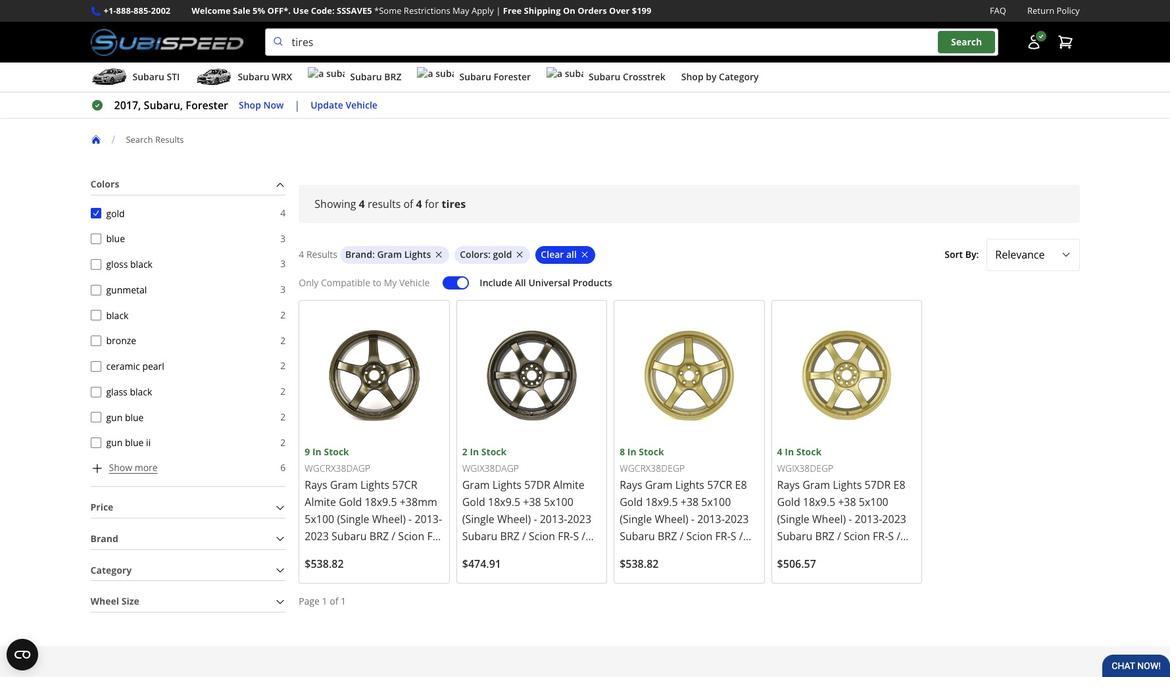 Task type: locate. For each thing, give the bounding box(es) containing it.
: up include
[[488, 248, 491, 260]]

4 in stock wgix38degp rays gram lights 57dr e8 gold 18x9.5 +38 5x100 (single wheel) - 2013-2023 subaru brz / scion fr-s / toyota gr86 / 2014-2018 subaru forester
[[777, 445, 907, 578]]

colors for colors
[[90, 178, 119, 190]]

a subaru forester thumbnail image image
[[417, 67, 454, 87]]

4 up 'only'
[[299, 248, 304, 260]]

category button
[[90, 560, 286, 581]]

gold for rays gram lights 57cr e8 gold 18x9.5 +38 5x100 (single wheel) - 2013-2023 subaru brz / scion fr-s / toyota gr86 / 2014-2018 subaru forester
[[620, 495, 643, 509]]

3 2013- from the left
[[697, 512, 725, 526]]

bronze button
[[90, 336, 101, 346]]

update vehicle
[[311, 99, 378, 111]]

3 gold from the left
[[620, 495, 643, 509]]

rays inside "9 in stock wgcrx38dagp rays gram lights 57cr almite gold 18x9.5 +38mm 5x100 (single wheel) - 2013- 2023 subaru brz / scion fr- s / toyota gr86 / 2014-2018 subaru forester"
[[305, 478, 327, 492]]

2013- for rays gram lights 57cr almite gold 18x9.5 +38mm 5x100 (single wheel) - 2013- 2023 subaru brz / scion fr- s / toyota gr86 / 2014-2018 subaru forester
[[415, 512, 442, 526]]

/
[[112, 132, 115, 147], [392, 529, 396, 543], [522, 529, 526, 543], [582, 529, 586, 543], [680, 529, 684, 543], [739, 529, 743, 543], [837, 529, 841, 543], [897, 529, 901, 543], [313, 546, 317, 561], [385, 546, 389, 561], [527, 546, 531, 561], [685, 546, 689, 561], [842, 546, 846, 561]]

18x9.5 inside "9 in stock wgcrx38dagp rays gram lights 57cr almite gold 18x9.5 +38mm 5x100 (single wheel) - 2013- 2023 subaru brz / scion fr- s / toyota gr86 / 2014-2018 subaru forester"
[[365, 495, 397, 509]]

toyota inside 4 in stock wgix38degp rays gram lights 57dr e8 gold 18x9.5 +38 5x100 (single wheel) - 2013-2023 subaru brz / scion fr-s / toyota gr86 / 2014-2018 subaru forester
[[777, 546, 811, 561]]

1 e8 from the left
[[735, 478, 747, 492]]

2023 inside 8 in stock wgcrx38degp rays gram lights 57cr e8 gold 18x9.5 +38 5x100 (single wheel) - 2013-2023 subaru brz / scion fr-s / toyota gr86 / 2014-2018 subaru forester
[[725, 512, 749, 526]]

1 gr86 from the left
[[356, 546, 382, 561]]

colors up include
[[460, 248, 488, 260]]

shop by category button
[[681, 65, 759, 92]]

shop left now
[[239, 99, 261, 111]]

2 e8 from the left
[[894, 478, 906, 492]]

0 vertical spatial colors
[[90, 178, 119, 190]]

gold for rays gram lights 57cr almite gold 18x9.5 +38mm 5x100 (single wheel) - 2013- 2023 subaru brz / scion fr- s / toyota gr86 / 2014-2018 subaru forester
[[339, 495, 362, 509]]

wheel) for rays gram lights 57cr e8 gold 18x9.5 +38 5x100 (single wheel) - 2013-2023 subaru brz / scion fr-s / toyota gr86 / 2014-2018 subaru forester
[[655, 512, 689, 526]]

brand down price
[[90, 532, 118, 545]]

0 horizontal spatial brand
[[90, 532, 118, 545]]

2013- inside 2 in stock wgix38dagp gram lights 57dr almite gold 18x9.5 +38 5x100 (single wheel) - 2013-2023 subaru brz / scion fr-s / toyota gr86 / 2014-2018 subaru forester
[[540, 512, 567, 526]]

gun right gun blue ii button
[[106, 436, 123, 449]]

universal
[[529, 276, 570, 289]]

9 in stock wgcrx38dagp rays gram lights 57cr almite gold 18x9.5 +38mm 5x100 (single wheel) - 2013- 2023 subaru brz / scion fr- s / toyota gr86 / 2014-2018 subaru forester
[[305, 445, 443, 578]]

0 horizontal spatial results
[[155, 133, 184, 145]]

2 scion from the left
[[529, 529, 555, 543]]

1 horizontal spatial gold
[[493, 248, 512, 260]]

(single
[[337, 512, 369, 526], [462, 512, 495, 526], [620, 512, 652, 526], [777, 512, 810, 526]]

scion
[[398, 529, 425, 543], [529, 529, 555, 543], [687, 529, 713, 543], [844, 529, 870, 543]]

1 $538.82 from the left
[[305, 557, 344, 571]]

shop left by at the top right of page
[[681, 70, 704, 83]]

3 +38 from the left
[[838, 495, 856, 509]]

0 horizontal spatial 57dr
[[524, 478, 551, 492]]

1 - from the left
[[409, 512, 412, 526]]

3 stock from the left
[[639, 445, 664, 458]]

2 57cr from the left
[[707, 478, 733, 492]]

18x9.5 inside 4 in stock wgix38degp rays gram lights 57dr e8 gold 18x9.5 +38 5x100 (single wheel) - 2013-2023 subaru brz / scion fr-s / toyota gr86 / 2014-2018 subaru forester
[[803, 495, 836, 509]]

2 horizontal spatial +38
[[838, 495, 856, 509]]

1 : from the left
[[372, 248, 375, 260]]

4 left for at the top left of page
[[416, 197, 422, 211]]

0 horizontal spatial 57cr
[[392, 478, 417, 492]]

2
[[280, 308, 286, 321], [280, 334, 286, 346], [280, 359, 286, 372], [280, 385, 286, 397], [280, 410, 286, 423], [280, 436, 286, 448], [462, 445, 468, 458]]

| left free on the top of the page
[[496, 5, 501, 16]]

2 18x9.5 from the left
[[488, 495, 521, 509]]

(single up the $506.57
[[777, 512, 810, 526]]

gram for rays gram lights 57cr almite gold 18x9.5 +38mm 5x100 (single wheel) - 2013- 2023 subaru brz / scion fr- s / toyota gr86 / 2014-2018 subaru forester
[[330, 478, 358, 492]]

1 vertical spatial shop
[[239, 99, 261, 111]]

1 18x9.5 from the left
[[365, 495, 397, 509]]

toyota
[[320, 546, 353, 561], [462, 546, 496, 561], [620, 546, 653, 561], [777, 546, 811, 561]]

colors inside dropdown button
[[90, 178, 119, 190]]

lights down 'wgix38degp'
[[833, 478, 862, 492]]

rays
[[305, 478, 327, 492], [620, 478, 643, 492], [777, 478, 800, 492]]

1 toyota from the left
[[320, 546, 353, 561]]

4 inside 4 in stock wgix38degp rays gram lights 57dr e8 gold 18x9.5 +38 5x100 (single wheel) - 2013-2023 subaru brz / scion fr-s / toyota gr86 / 2014-2018 subaru forester
[[777, 445, 783, 458]]

: for brand
[[372, 248, 375, 260]]

4 for 4 results
[[299, 248, 304, 260]]

+38 for rays gram lights 57dr e8 gold 18x9.5 +38 5x100 (single wheel) - 2013-2023 subaru brz / scion fr-s / toyota gr86 / 2014-2018 subaru forester
[[838, 495, 856, 509]]

0 vertical spatial almite
[[553, 478, 585, 492]]

e8 inside 8 in stock wgcrx38degp rays gram lights 57cr e8 gold 18x9.5 +38 5x100 (single wheel) - 2013-2023 subaru brz / scion fr-s / toyota gr86 / 2014-2018 subaru forester
[[735, 478, 747, 492]]

4 (single from the left
[[777, 512, 810, 526]]

a subaru brz thumbnail image image
[[308, 67, 345, 87]]

3
[[280, 232, 286, 245], [280, 257, 286, 270], [280, 283, 286, 295]]

3 18x9.5 from the left
[[646, 495, 678, 509]]

$538.82
[[305, 557, 344, 571], [620, 557, 659, 571]]

2 vertical spatial blue
[[125, 436, 144, 449]]

1 2014- from the left
[[392, 546, 419, 561]]

toyota for rays gram lights 57dr e8 gold 18x9.5 +38 5x100 (single wheel) - 2013-2023 subaru brz / scion fr-s / toyota gr86 / 2014-2018 subaru forester
[[777, 546, 811, 561]]

(single up $474.91
[[462, 512, 495, 526]]

4 18x9.5 from the left
[[803, 495, 836, 509]]

4 gold from the left
[[777, 495, 800, 509]]

4 wheel) from the left
[[812, 512, 846, 526]]

1 2013- from the left
[[415, 512, 442, 526]]

black right glass
[[130, 385, 152, 398]]

2 3 from the top
[[280, 257, 286, 270]]

gram inside "9 in stock wgcrx38dagp rays gram lights 57cr almite gold 18x9.5 +38mm 5x100 (single wheel) - 2013- 2023 subaru brz / scion fr- s / toyota gr86 / 2014-2018 subaru forester"
[[330, 478, 358, 492]]

1 1 from the left
[[322, 595, 327, 607]]

3 - from the left
[[691, 512, 695, 526]]

6
[[280, 461, 286, 474]]

1 vertical spatial vehicle
[[399, 276, 430, 289]]

1 in from the left
[[312, 445, 322, 458]]

of left for at the top left of page
[[404, 197, 413, 211]]

18x9.5 down wgcrx38degp
[[646, 495, 678, 509]]

3 2018 from the left
[[719, 546, 743, 561]]

blue button
[[90, 234, 101, 244]]

black right black button
[[106, 309, 129, 321]]

scion inside "9 in stock wgcrx38dagp rays gram lights 57cr almite gold 18x9.5 +38mm 5x100 (single wheel) - 2013- 2023 subaru brz / scion fr- s / toyota gr86 / 2014-2018 subaru forester"
[[398, 529, 425, 543]]

in up 'wgix38degp'
[[785, 445, 794, 458]]

2014- inside 4 in stock wgix38degp rays gram lights 57dr e8 gold 18x9.5 +38 5x100 (single wheel) - 2013-2023 subaru brz / scion fr-s / toyota gr86 / 2014-2018 subaru forester
[[849, 546, 876, 561]]

update
[[311, 99, 343, 111]]

+38 for rays gram lights 57cr e8 gold 18x9.5 +38 5x100 (single wheel) - 2013-2023 subaru brz / scion fr-s / toyota gr86 / 2014-2018 subaru forester
[[681, 495, 699, 509]]

2 toyota from the left
[[462, 546, 496, 561]]

1 vertical spatial gun
[[106, 436, 123, 449]]

1 57dr from the left
[[524, 478, 551, 492]]

gr86 inside 2 in stock wgix38dagp gram lights 57dr almite gold 18x9.5 +38 5x100 (single wheel) - 2013-2023 subaru brz / scion fr-s / toyota gr86 / 2014-2018 subaru forester
[[498, 546, 525, 561]]

my
[[384, 276, 397, 289]]

2013- inside "9 in stock wgcrx38dagp rays gram lights 57cr almite gold 18x9.5 +38mm 5x100 (single wheel) - 2013- 2023 subaru brz / scion fr- s / toyota gr86 / 2014-2018 subaru forester"
[[415, 512, 442, 526]]

(single inside "9 in stock wgcrx38dagp rays gram lights 57cr almite gold 18x9.5 +38mm 5x100 (single wheel) - 2013- 2023 subaru brz / scion fr- s / toyota gr86 / 2014-2018 subaru forester"
[[337, 512, 369, 526]]

0 vertical spatial brand
[[345, 248, 372, 260]]

results up 'only'
[[307, 248, 337, 260]]

1 rays from the left
[[305, 478, 327, 492]]

2013- for rays gram lights 57dr e8 gold 18x9.5 +38 5x100 (single wheel) - 2013-2023 subaru brz / scion fr-s / toyota gr86 / 2014-2018 subaru forester
[[855, 512, 882, 526]]

2 1 from the left
[[341, 595, 346, 607]]

ii
[[146, 436, 151, 449]]

(single for rays gram lights 57cr e8 gold 18x9.5 +38 5x100 (single wheel) - 2013-2023 subaru brz / scion fr-s / toyota gr86 / 2014-2018 subaru forester
[[620, 512, 652, 526]]

brz inside 2 in stock wgix38dagp gram lights 57dr almite gold 18x9.5 +38 5x100 (single wheel) - 2013-2023 subaru brz / scion fr-s / toyota gr86 / 2014-2018 subaru forester
[[500, 529, 520, 543]]

fr- inside 4 in stock wgix38degp rays gram lights 57dr e8 gold 18x9.5 +38 5x100 (single wheel) - 2013-2023 subaru brz / scion fr-s / toyota gr86 / 2014-2018 subaru forester
[[873, 529, 888, 543]]

shop for shop now
[[239, 99, 261, 111]]

stock inside 4 in stock wgix38degp rays gram lights 57dr e8 gold 18x9.5 +38 5x100 (single wheel) - 2013-2023 subaru brz / scion fr-s / toyota gr86 / 2014-2018 subaru forester
[[797, 445, 822, 458]]

2 - from the left
[[534, 512, 537, 526]]

sti
[[167, 70, 180, 83]]

2017, subaru, forester
[[114, 98, 228, 113]]

rays down wgcrx38degp
[[620, 478, 643, 492]]

1 gold from the left
[[339, 495, 362, 509]]

5x100 inside "9 in stock wgcrx38dagp rays gram lights 57cr almite gold 18x9.5 +38mm 5x100 (single wheel) - 2013- 2023 subaru brz / scion fr- s / toyota gr86 / 2014-2018 subaru forester"
[[305, 512, 334, 526]]

2017,
[[114, 98, 141, 113]]

1 stock from the left
[[324, 445, 349, 458]]

18x9.5 down wgix38dagp
[[488, 495, 521, 509]]

1 horizontal spatial brand
[[345, 248, 372, 260]]

brand up only compatible to my vehicle
[[345, 248, 372, 260]]

0 horizontal spatial vehicle
[[346, 99, 378, 111]]

1 fr- from the left
[[427, 529, 443, 543]]

blue for gun blue
[[125, 411, 144, 423]]

a subaru sti thumbnail image image
[[90, 67, 127, 87]]

tires
[[442, 197, 466, 211]]

0 vertical spatial shop
[[681, 70, 704, 83]]

toyota for rays gram lights 57cr e8 gold 18x9.5 +38 5x100 (single wheel) - 2013-2023 subaru brz / scion fr-s / toyota gr86 / 2014-2018 subaru forester
[[620, 546, 653, 561]]

return policy
[[1028, 5, 1080, 16]]

e8
[[735, 478, 747, 492], [894, 478, 906, 492]]

2 vertical spatial 3
[[280, 283, 286, 295]]

stock inside 2 in stock wgix38dagp gram lights 57dr almite gold 18x9.5 +38 5x100 (single wheel) - 2013-2023 subaru brz / scion fr-s / toyota gr86 / 2014-2018 subaru forester
[[482, 445, 507, 458]]

1 horizontal spatial results
[[307, 248, 337, 260]]

rays down 'wgix38degp'
[[777, 478, 800, 492]]

2 wheel) from the left
[[497, 512, 531, 526]]

2018 for rays gram lights 57cr almite gold 18x9.5 +38mm 5x100 (single wheel) - 2013- 2023 subaru brz / scion fr- s / toyota gr86 / 2014-2018 subaru forester
[[419, 546, 443, 561]]

1 vertical spatial colors
[[460, 248, 488, 260]]

gr86 for rays gram lights 57cr almite gold 18x9.5 +38mm 5x100 (single wheel) - 2013- 2023 subaru brz / scion fr- s / toyota gr86 / 2014-2018 subaru forester
[[356, 546, 382, 561]]

3 2014- from the left
[[691, 546, 719, 561]]

3 in from the left
[[628, 445, 637, 458]]

0 horizontal spatial $538.82
[[305, 557, 344, 571]]

0 horizontal spatial gold
[[106, 207, 125, 219]]

in up wgix38dagp
[[470, 445, 479, 458]]

gr86
[[356, 546, 382, 561], [498, 546, 525, 561], [656, 546, 682, 561], [813, 546, 840, 561]]

wheel)
[[372, 512, 406, 526], [497, 512, 531, 526], [655, 512, 689, 526], [812, 512, 846, 526]]

in inside 2 in stock wgix38dagp gram lights 57dr almite gold 18x9.5 +38 5x100 (single wheel) - 2013-2023 subaru brz / scion fr-s / toyota gr86 / 2014-2018 subaru forester
[[470, 445, 479, 458]]

18x9.5 down 'wgix38degp'
[[803, 495, 836, 509]]

0 vertical spatial vehicle
[[346, 99, 378, 111]]

blue right blue button
[[106, 232, 125, 245]]

57cr inside "9 in stock wgcrx38dagp rays gram lights 57cr almite gold 18x9.5 +38mm 5x100 (single wheel) - 2013- 2023 subaru brz / scion fr- s / toyota gr86 / 2014-2018 subaru forester"
[[392, 478, 417, 492]]

lights inside "9 in stock wgcrx38dagp rays gram lights 57cr almite gold 18x9.5 +38mm 5x100 (single wheel) - 2013- 2023 subaru brz / scion fr- s / toyota gr86 / 2014-2018 subaru forester"
[[360, 478, 390, 492]]

- for rays gram lights 57cr e8 gold 18x9.5 +38 5x100 (single wheel) - 2013-2023 subaru brz / scion fr-s / toyota gr86 / 2014-2018 subaru forester
[[691, 512, 695, 526]]

2023
[[567, 512, 592, 526], [725, 512, 749, 526], [882, 512, 907, 526], [305, 529, 329, 543]]

*some restrictions may apply | free shipping on orders over $199
[[374, 5, 652, 16]]

(single down wgcrx38degp
[[620, 512, 652, 526]]

(single inside 4 in stock wgix38degp rays gram lights 57dr e8 gold 18x9.5 +38 5x100 (single wheel) - 2013-2023 subaru brz / scion fr-s / toyota gr86 / 2014-2018 subaru forester
[[777, 512, 810, 526]]

18x9.5 left +38mm at the bottom of page
[[365, 495, 397, 509]]

4 gr86 from the left
[[813, 546, 840, 561]]

2014-
[[392, 546, 419, 561], [534, 546, 561, 561], [691, 546, 719, 561], [849, 546, 876, 561]]

4 stock from the left
[[797, 445, 822, 458]]

gram down 'wgix38degp'
[[803, 478, 830, 492]]

1 horizontal spatial 57dr
[[865, 478, 891, 492]]

brz for rays gram lights 57dr e8 gold 18x9.5 +38 5x100 (single wheel) - 2013-2023 subaru brz / scion fr-s / toyota gr86 / 2014-2018 subaru forester
[[815, 529, 835, 543]]

1 horizontal spatial vehicle
[[399, 276, 430, 289]]

black for glass black
[[130, 385, 152, 398]]

almite inside 2 in stock wgix38dagp gram lights 57dr almite gold 18x9.5 +38 5x100 (single wheel) - 2013-2023 subaru brz / scion fr-s / toyota gr86 / 2014-2018 subaru forester
[[553, 478, 585, 492]]

scion inside 8 in stock wgcrx38degp rays gram lights 57cr e8 gold 18x9.5 +38 5x100 (single wheel) - 2013-2023 subaru brz / scion fr-s / toyota gr86 / 2014-2018 subaru forester
[[687, 529, 713, 543]]

gram down wgcrx38dagp
[[330, 478, 358, 492]]

gram for rays gram lights 57cr e8 gold 18x9.5 +38 5x100 (single wheel) - 2013-2023 subaru brz / scion fr-s / toyota gr86 / 2014-2018 subaru forester
[[645, 478, 673, 492]]

3 3 from the top
[[280, 283, 286, 295]]

gun
[[106, 411, 123, 423], [106, 436, 123, 449]]

5x100
[[544, 495, 574, 509], [702, 495, 731, 509], [859, 495, 889, 509], [305, 512, 334, 526]]

gram down wgcrx38degp
[[645, 478, 673, 492]]

1 horizontal spatial :
[[488, 248, 491, 260]]

2 2013- from the left
[[540, 512, 567, 526]]

0 horizontal spatial 1
[[322, 595, 327, 607]]

0 vertical spatial 3
[[280, 232, 286, 245]]

shop inside dropdown button
[[681, 70, 704, 83]]

gold up include
[[493, 248, 512, 260]]

now
[[263, 99, 284, 111]]

in inside "9 in stock wgcrx38dagp rays gram lights 57cr almite gold 18x9.5 +38mm 5x100 (single wheel) - 2013- 2023 subaru brz / scion fr- s / toyota gr86 / 2014-2018 subaru forester"
[[312, 445, 322, 458]]

wheel) down +38mm at the bottom of page
[[372, 512, 406, 526]]

brz for rays gram lights 57cr e8 gold 18x9.5 +38 5x100 (single wheel) - 2013-2023 subaru brz / scion fr-s / toyota gr86 / 2014-2018 subaru forester
[[658, 529, 677, 543]]

in for rays gram lights 57cr e8 gold 18x9.5 +38 5x100 (single wheel) - 2013-2023 subaru brz / scion fr-s / toyota gr86 / 2014-2018 subaru forester
[[628, 445, 637, 458]]

1 scion from the left
[[398, 529, 425, 543]]

(single down wgcrx38dagp
[[337, 512, 369, 526]]

clear
[[541, 248, 564, 260]]

57cr inside 8 in stock wgcrx38degp rays gram lights 57cr e8 gold 18x9.5 +38 5x100 (single wheel) - 2013-2023 subaru brz / scion fr-s / toyota gr86 / 2014-2018 subaru forester
[[707, 478, 733, 492]]

lights down wgix38dagp
[[493, 478, 522, 492]]

in
[[312, 445, 322, 458], [470, 445, 479, 458], [628, 445, 637, 458], [785, 445, 794, 458]]

brz inside "9 in stock wgcrx38dagp rays gram lights 57cr almite gold 18x9.5 +38mm 5x100 (single wheel) - 2013- 2023 subaru brz / scion fr- s / toyota gr86 / 2014-2018 subaru forester"
[[370, 529, 389, 543]]

1 horizontal spatial almite
[[553, 478, 585, 492]]

colors
[[90, 178, 119, 190], [460, 248, 488, 260]]

2 rays from the left
[[620, 478, 643, 492]]

blue for gun blue ii
[[125, 436, 144, 449]]

1 horizontal spatial colors
[[460, 248, 488, 260]]

2018
[[419, 546, 443, 561], [561, 546, 585, 561], [719, 546, 743, 561], [876, 546, 901, 561]]

4 left the showing
[[280, 207, 286, 219]]

2023 for rays gram lights 57cr almite gold 18x9.5 +38mm 5x100 (single wheel) - 2013- 2023 subaru brz / scion fr- s / toyota gr86 / 2014-2018 subaru forester
[[305, 529, 329, 543]]

rays inside 8 in stock wgcrx38degp rays gram lights 57cr e8 gold 18x9.5 +38 5x100 (single wheel) - 2013-2023 subaru brz / scion fr-s / toyota gr86 / 2014-2018 subaru forester
[[620, 478, 643, 492]]

2014- inside "9 in stock wgcrx38dagp rays gram lights 57cr almite gold 18x9.5 +38mm 5x100 (single wheel) - 2013- 2023 subaru brz / scion fr- s / toyota gr86 / 2014-2018 subaru forester"
[[392, 546, 419, 561]]

2014- for rays gram lights 57cr e8 gold 18x9.5 +38 5x100 (single wheel) - 2013-2023 subaru brz / scion fr-s / toyota gr86 / 2014-2018 subaru forester
[[691, 546, 719, 561]]

1 horizontal spatial $538.82
[[620, 557, 659, 571]]

2023 inside "9 in stock wgcrx38dagp rays gram lights 57cr almite gold 18x9.5 +38mm 5x100 (single wheel) - 2013- 2023 subaru brz / scion fr- s / toyota gr86 / 2014-2018 subaru forester"
[[305, 529, 329, 543]]

for
[[425, 197, 439, 211]]

2013- for rays gram lights 57cr e8 gold 18x9.5 +38 5x100 (single wheel) - 2013-2023 subaru brz / scion fr-s / toyota gr86 / 2014-2018 subaru forester
[[697, 512, 725, 526]]

lights down wgcrx38degp
[[676, 478, 705, 492]]

4 2018 from the left
[[876, 546, 901, 561]]

gold down wgcrx38dagp
[[339, 495, 362, 509]]

+38
[[523, 495, 541, 509], [681, 495, 699, 509], [838, 495, 856, 509]]

gram down wgix38dagp
[[462, 478, 490, 492]]

1 horizontal spatial 57cr
[[707, 478, 733, 492]]

- inside 8 in stock wgcrx38degp rays gram lights 57cr e8 gold 18x9.5 +38 5x100 (single wheel) - 2013-2023 subaru brz / scion fr-s / toyota gr86 / 2014-2018 subaru forester
[[691, 512, 695, 526]]

(single inside 8 in stock wgcrx38degp rays gram lights 57cr e8 gold 18x9.5 +38 5x100 (single wheel) - 2013-2023 subaru brz / scion fr-s / toyota gr86 / 2014-2018 subaru forester
[[620, 512, 652, 526]]

4 2014- from the left
[[849, 546, 876, 561]]

2 (single from the left
[[462, 512, 495, 526]]

0 horizontal spatial colors
[[90, 178, 119, 190]]

wheel) inside 4 in stock wgix38degp rays gram lights 57dr e8 gold 18x9.5 +38 5x100 (single wheel) - 2013-2023 subaru brz / scion fr-s / toyota gr86 / 2014-2018 subaru forester
[[812, 512, 846, 526]]

0 horizontal spatial |
[[294, 98, 300, 113]]

gun right gun blue button
[[106, 411, 123, 423]]

in right "9"
[[312, 445, 322, 458]]

search for search results
[[126, 133, 153, 145]]

1 vertical spatial blue
[[125, 411, 144, 423]]

1 horizontal spatial +38
[[681, 495, 699, 509]]

2 gr86 from the left
[[498, 546, 525, 561]]

rays gram lights 57cr almite gold 18x9.5 +38mm 5x100 (single wheel) - 2013-2023 subaru brz / scion fr-s / toyota gr86 / 2014-2018 subaru forester image
[[305, 306, 444, 445]]

(single inside 2 in stock wgix38dagp gram lights 57dr almite gold 18x9.5 +38 5x100 (single wheel) - 2013-2023 subaru brz / scion fr-s / toyota gr86 / 2014-2018 subaru forester
[[462, 512, 495, 526]]

forester inside "9 in stock wgcrx38dagp rays gram lights 57cr almite gold 18x9.5 +38mm 5x100 (single wheel) - 2013- 2023 subaru brz / scion fr- s / toyota gr86 / 2014-2018 subaru forester"
[[343, 563, 384, 578]]

gold down wgix38dagp
[[462, 495, 485, 509]]

2023 inside 4 in stock wgix38degp rays gram lights 57dr e8 gold 18x9.5 +38 5x100 (single wheel) - 2013-2023 subaru brz / scion fr-s / toyota gr86 / 2014-2018 subaru forester
[[882, 512, 907, 526]]

stock up wgcrx38degp
[[639, 445, 664, 458]]

gun for gun blue ii
[[106, 436, 123, 449]]

1 2018 from the left
[[419, 546, 443, 561]]

2013- inside 8 in stock wgcrx38degp rays gram lights 57cr e8 gold 18x9.5 +38 5x100 (single wheel) - 2013-2023 subaru brz / scion fr-s / toyota gr86 / 2014-2018 subaru forester
[[697, 512, 725, 526]]

57cr for +38
[[707, 478, 733, 492]]

gold inside 2 in stock wgix38dagp gram lights 57dr almite gold 18x9.5 +38 5x100 (single wheel) - 2013-2023 subaru brz / scion fr-s / toyota gr86 / 2014-2018 subaru forester
[[462, 495, 485, 509]]

1 vertical spatial search
[[126, 133, 153, 145]]

lights down wgcrx38dagp
[[360, 478, 390, 492]]

by:
[[966, 248, 979, 260]]

2 in stock wgix38dagp gram lights 57dr almite gold 18x9.5 +38 5x100 (single wheel) - 2013-2023 subaru brz / scion fr-s / toyota gr86 / 2014-2018 subaru forester
[[462, 445, 592, 578]]

gr86 inside "9 in stock wgcrx38dagp rays gram lights 57cr almite gold 18x9.5 +38mm 5x100 (single wheel) - 2013- 2023 subaru brz / scion fr- s / toyota gr86 / 2014-2018 subaru forester"
[[356, 546, 382, 561]]

2 vertical spatial black
[[130, 385, 152, 398]]

2018 inside "9 in stock wgcrx38dagp rays gram lights 57cr almite gold 18x9.5 +38mm 5x100 (single wheel) - 2013- 2023 subaru brz / scion fr- s / toyota gr86 / 2014-2018 subaru forester"
[[419, 546, 443, 561]]

brz inside 4 in stock wgix38degp rays gram lights 57dr e8 gold 18x9.5 +38 5x100 (single wheel) - 2013-2023 subaru brz / scion fr-s / toyota gr86 / 2014-2018 subaru forester
[[815, 529, 835, 543]]

2 $538.82 from the left
[[620, 557, 659, 571]]

wheel) inside 8 in stock wgcrx38degp rays gram lights 57cr e8 gold 18x9.5 +38 5x100 (single wheel) - 2013-2023 subaru brz / scion fr-s / toyota gr86 / 2014-2018 subaru forester
[[655, 512, 689, 526]]

search inside button
[[951, 36, 982, 48]]

| right now
[[294, 98, 300, 113]]

s inside 8 in stock wgcrx38degp rays gram lights 57cr e8 gold 18x9.5 +38 5x100 (single wheel) - 2013-2023 subaru brz / scion fr-s / toyota gr86 / 2014-2018 subaru forester
[[731, 529, 737, 543]]

2018 inside 4 in stock wgix38degp rays gram lights 57dr e8 gold 18x9.5 +38 5x100 (single wheel) - 2013-2023 subaru brz / scion fr-s / toyota gr86 / 2014-2018 subaru forester
[[876, 546, 901, 561]]

- inside 4 in stock wgix38degp rays gram lights 57dr e8 gold 18x9.5 +38 5x100 (single wheel) - 2013-2023 subaru brz / scion fr-s / toyota gr86 / 2014-2018 subaru forester
[[849, 512, 852, 526]]

2 gold from the left
[[462, 495, 485, 509]]

888-
[[116, 5, 134, 16]]

1 horizontal spatial shop
[[681, 70, 704, 83]]

colors up gold button
[[90, 178, 119, 190]]

1 vertical spatial of
[[330, 595, 338, 607]]

0 horizontal spatial :
[[372, 248, 375, 260]]

wheel size button
[[90, 592, 286, 612]]

0 vertical spatial results
[[155, 133, 184, 145]]

2 in from the left
[[470, 445, 479, 458]]

18x9.5 for rays gram lights 57cr e8 gold 18x9.5 +38 5x100 (single wheel) - 2013-2023 subaru brz / scion fr-s / toyota gr86 / 2014-2018 subaru forester
[[646, 495, 678, 509]]

1 horizontal spatial e8
[[894, 478, 906, 492]]

subaru brz
[[350, 70, 402, 83]]

stock
[[324, 445, 349, 458], [482, 445, 507, 458], [639, 445, 664, 458], [797, 445, 822, 458]]

update vehicle button
[[311, 98, 378, 113]]

scion for rays gram lights 57cr e8 gold 18x9.5 +38 5x100 (single wheel) - 2013-2023 subaru brz / scion fr-s / toyota gr86 / 2014-2018 subaru forester
[[687, 529, 713, 543]]

4 for 4 in stock wgix38degp rays gram lights 57dr e8 gold 18x9.5 +38 5x100 (single wheel) - 2013-2023 subaru brz / scion fr-s / toyota gr86 / 2014-2018 subaru forester
[[777, 445, 783, 458]]

brand inside dropdown button
[[90, 532, 118, 545]]

0 vertical spatial |
[[496, 5, 501, 16]]

2 horizontal spatial rays
[[777, 478, 800, 492]]

faq
[[990, 5, 1007, 16]]

1 vertical spatial almite
[[305, 495, 336, 509]]

+38 inside 4 in stock wgix38degp rays gram lights 57dr e8 gold 18x9.5 +38 5x100 (single wheel) - 2013-2023 subaru brz / scion fr-s / toyota gr86 / 2014-2018 subaru forester
[[838, 495, 856, 509]]

|
[[496, 5, 501, 16], [294, 98, 300, 113]]

2018 inside 8 in stock wgcrx38degp rays gram lights 57cr e8 gold 18x9.5 +38 5x100 (single wheel) - 2013-2023 subaru brz / scion fr-s / toyota gr86 / 2014-2018 subaru forester
[[719, 546, 743, 561]]

2014- inside 8 in stock wgcrx38degp rays gram lights 57cr e8 gold 18x9.5 +38 5x100 (single wheel) - 2013-2023 subaru brz / scion fr-s / toyota gr86 / 2014-2018 subaru forester
[[691, 546, 719, 561]]

stock inside "9 in stock wgcrx38dagp rays gram lights 57cr almite gold 18x9.5 +38mm 5x100 (single wheel) - 2013- 2023 subaru brz / scion fr- s / toyota gr86 / 2014-2018 subaru forester"
[[324, 445, 349, 458]]

brand for brand
[[90, 532, 118, 545]]

4 left results
[[359, 197, 365, 211]]

blue
[[106, 232, 125, 245], [125, 411, 144, 423], [125, 436, 144, 449]]

0 horizontal spatial search
[[126, 133, 153, 145]]

57cr for +38mm
[[392, 478, 417, 492]]

forester
[[494, 70, 531, 83], [186, 98, 228, 113], [343, 563, 384, 578], [500, 563, 541, 578], [658, 563, 699, 578], [815, 563, 856, 578]]

stock up 'wgix38degp'
[[797, 445, 822, 458]]

4 fr- from the left
[[873, 529, 888, 543]]

lights inside 8 in stock wgcrx38degp rays gram lights 57cr e8 gold 18x9.5 +38 5x100 (single wheel) - 2013-2023 subaru brz / scion fr-s / toyota gr86 / 2014-2018 subaru forester
[[676, 478, 705, 492]]

compatible
[[321, 276, 370, 289]]

2 stock from the left
[[482, 445, 507, 458]]

subaru
[[133, 70, 164, 83], [238, 70, 270, 83], [350, 70, 382, 83], [460, 70, 491, 83], [589, 70, 621, 83], [332, 529, 367, 543], [462, 529, 498, 543], [620, 529, 655, 543], [777, 529, 813, 543], [305, 563, 340, 578], [462, 563, 498, 578], [620, 563, 655, 578], [777, 563, 813, 578]]

rays inside 4 in stock wgix38degp rays gram lights 57dr e8 gold 18x9.5 +38 5x100 (single wheel) - 2013-2023 subaru brz / scion fr-s / toyota gr86 / 2014-2018 subaru forester
[[777, 478, 800, 492]]

search for search
[[951, 36, 982, 48]]

sale
[[233, 5, 250, 16]]

3 toyota from the left
[[620, 546, 653, 561]]

1 horizontal spatial search
[[951, 36, 982, 48]]

0 vertical spatial black
[[130, 258, 153, 270]]

welcome
[[192, 5, 231, 16]]

2 +38 from the left
[[681, 495, 699, 509]]

+38 inside 8 in stock wgcrx38degp rays gram lights 57cr e8 gold 18x9.5 +38 5x100 (single wheel) - 2013-2023 subaru brz / scion fr-s / toyota gr86 / 2014-2018 subaru forester
[[681, 495, 699, 509]]

rays gram lights 57cr e8 gold 18x9.5 +38 5x100 (single wheel) - 2013-2023 subaru brz / scion fr-s / toyota gr86 / 2014-2018 subaru forester image
[[620, 306, 759, 445]]

0 vertical spatial search
[[951, 36, 982, 48]]

0 horizontal spatial of
[[330, 595, 338, 607]]

2 2018 from the left
[[561, 546, 585, 561]]

0 horizontal spatial almite
[[305, 495, 336, 509]]

18x9.5
[[365, 495, 397, 509], [488, 495, 521, 509], [646, 495, 678, 509], [803, 495, 836, 509]]

57cr
[[392, 478, 417, 492], [707, 478, 733, 492]]

vehicle right "my"
[[399, 276, 430, 289]]

1 vertical spatial brand
[[90, 532, 118, 545]]

toyota inside 2 in stock wgix38dagp gram lights 57dr almite gold 18x9.5 +38 5x100 (single wheel) - 2013-2023 subaru brz / scion fr-s / toyota gr86 / 2014-2018 subaru forester
[[462, 546, 496, 561]]

gold down wgcrx38degp
[[620, 495, 643, 509]]

brz for rays gram lights 57cr almite gold 18x9.5 +38mm 5x100 (single wheel) - 2013- 2023 subaru brz / scion fr- s / toyota gr86 / 2014-2018 subaru forester
[[370, 529, 389, 543]]

gold for rays gram lights 57dr e8 gold 18x9.5 +38 5x100 (single wheel) - 2013-2023 subaru brz / scion fr-s / toyota gr86 / 2014-2018 subaru forester
[[777, 495, 800, 509]]

wheel) inside "9 in stock wgcrx38dagp rays gram lights 57cr almite gold 18x9.5 +38mm 5x100 (single wheel) - 2013- 2023 subaru brz / scion fr- s / toyota gr86 / 2014-2018 subaru forester"
[[372, 512, 406, 526]]

in right 8 at the right bottom of page
[[628, 445, 637, 458]]

brand for brand : gram lights
[[345, 248, 372, 260]]

1 vertical spatial |
[[294, 98, 300, 113]]

4 in from the left
[[785, 445, 794, 458]]

blue left ii
[[125, 436, 144, 449]]

4 up 'wgix38degp'
[[777, 445, 783, 458]]

toyota inside "9 in stock wgcrx38dagp rays gram lights 57cr almite gold 18x9.5 +38mm 5x100 (single wheel) - 2013- 2023 subaru brz / scion fr- s / toyota gr86 / 2014-2018 subaru forester"
[[320, 546, 353, 561]]

wheel
[[90, 595, 119, 608]]

gold right gold button
[[106, 207, 125, 219]]

5x100 inside 2 in stock wgix38dagp gram lights 57dr almite gold 18x9.5 +38 5x100 (single wheel) - 2013-2023 subaru brz / scion fr-s / toyota gr86 / 2014-2018 subaru forester
[[544, 495, 574, 509]]

s inside 2 in stock wgix38dagp gram lights 57dr almite gold 18x9.5 +38 5x100 (single wheel) - 2013-2023 subaru brz / scion fr-s / toyota gr86 / 2014-2018 subaru forester
[[573, 529, 579, 543]]

gun for gun blue
[[106, 411, 123, 423]]

0 horizontal spatial shop
[[239, 99, 261, 111]]

e8 for rays gram lights 57cr e8 gold 18x9.5 +38 5x100 (single wheel) - 2013-2023 subaru brz / scion fr-s / toyota gr86 / 2014-2018 subaru forester
[[735, 478, 747, 492]]

2 2014- from the left
[[534, 546, 561, 561]]

0 vertical spatial blue
[[106, 232, 125, 245]]

stock up wgcrx38dagp
[[324, 445, 349, 458]]

black for gloss black
[[130, 258, 153, 270]]

0 vertical spatial gun
[[106, 411, 123, 423]]

e8 for rays gram lights 57dr e8 gold 18x9.5 +38 5x100 (single wheel) - 2013-2023 subaru brz / scion fr-s / toyota gr86 / 2014-2018 subaru forester
[[894, 478, 906, 492]]

stock up wgix38dagp
[[482, 445, 507, 458]]

2013- inside 4 in stock wgix38degp rays gram lights 57dr e8 gold 18x9.5 +38 5x100 (single wheel) - 2013-2023 subaru brz / scion fr-s / toyota gr86 / 2014-2018 subaru forester
[[855, 512, 882, 526]]

0 horizontal spatial e8
[[735, 478, 747, 492]]

3 scion from the left
[[687, 529, 713, 543]]

1 vertical spatial results
[[307, 248, 337, 260]]

s for rays gram lights 57dr e8 gold 18x9.5 +38 5x100 (single wheel) - 2013-2023 subaru brz / scion fr-s / toyota gr86 / 2014-2018 subaru forester
[[888, 529, 894, 543]]

results down 2017, subaru, forester
[[155, 133, 184, 145]]

e8 inside 4 in stock wgix38degp rays gram lights 57dr e8 gold 18x9.5 +38 5x100 (single wheel) - 2013-2023 subaru brz / scion fr-s / toyota gr86 / 2014-2018 subaru forester
[[894, 478, 906, 492]]

fr- for rays gram lights 57cr e8 gold 18x9.5 +38 5x100 (single wheel) - 2013-2023 subaru brz / scion fr-s / toyota gr86 / 2014-2018 subaru forester
[[716, 529, 731, 543]]

5x100 inside 8 in stock wgcrx38degp rays gram lights 57cr e8 gold 18x9.5 +38 5x100 (single wheel) - 2013-2023 subaru brz / scion fr-s / toyota gr86 / 2014-2018 subaru forester
[[702, 495, 731, 509]]

2 : from the left
[[488, 248, 491, 260]]

in inside 8 in stock wgcrx38degp rays gram lights 57cr e8 gold 18x9.5 +38 5x100 (single wheel) - 2013-2023 subaru brz / scion fr-s / toyota gr86 / 2014-2018 subaru forester
[[628, 445, 637, 458]]

fr- inside 2 in stock wgix38dagp gram lights 57dr almite gold 18x9.5 +38 5x100 (single wheel) - 2013-2023 subaru brz / scion fr-s / toyota gr86 / 2014-2018 subaru forester
[[558, 529, 573, 543]]

lights inside 2 in stock wgix38dagp gram lights 57dr almite gold 18x9.5 +38 5x100 (single wheel) - 2013-2023 subaru brz / scion fr-s / toyota gr86 / 2014-2018 subaru forester
[[493, 478, 522, 492]]

3 rays from the left
[[777, 478, 800, 492]]

vehicle down 'subaru brz' dropdown button
[[346, 99, 378, 111]]

s inside 4 in stock wgix38degp rays gram lights 57dr e8 gold 18x9.5 +38 5x100 (single wheel) - 2013-2023 subaru brz / scion fr-s / toyota gr86 / 2014-2018 subaru forester
[[888, 529, 894, 543]]

3 (single from the left
[[620, 512, 652, 526]]

1 3 from the top
[[280, 232, 286, 245]]

showing 4 results of 4 for tires
[[315, 197, 466, 211]]

4 2013- from the left
[[855, 512, 882, 526]]

brand button
[[90, 529, 286, 549]]

2 fr- from the left
[[558, 529, 573, 543]]

gram inside 4 in stock wgix38degp rays gram lights 57dr e8 gold 18x9.5 +38 5x100 (single wheel) - 2013-2023 subaru brz / scion fr-s / toyota gr86 / 2014-2018 subaru forester
[[803, 478, 830, 492]]

1 horizontal spatial of
[[404, 197, 413, 211]]

rays down wgcrx38dagp
[[305, 478, 327, 492]]

wheel) down wgcrx38degp
[[655, 512, 689, 526]]

fr- inside "9 in stock wgcrx38dagp rays gram lights 57cr almite gold 18x9.5 +38mm 5x100 (single wheel) - 2013- 2023 subaru brz / scion fr- s / toyota gr86 / 2014-2018 subaru forester"
[[427, 529, 443, 543]]

4 scion from the left
[[844, 529, 870, 543]]

a subaru crosstrek thumbnail image image
[[547, 67, 584, 87]]

1 horizontal spatial rays
[[620, 478, 643, 492]]

*some
[[374, 5, 402, 16]]

gold down 'wgix38degp'
[[777, 495, 800, 509]]

3 for gunmetal
[[280, 283, 286, 295]]

show
[[109, 461, 132, 474]]

stock inside 8 in stock wgcrx38degp rays gram lights 57cr e8 gold 18x9.5 +38 5x100 (single wheel) - 2013-2023 subaru brz / scion fr-s / toyota gr86 / 2014-2018 subaru forester
[[639, 445, 664, 458]]

2 57dr from the left
[[865, 478, 891, 492]]

+1-888-885-2002
[[104, 5, 171, 16]]

3 fr- from the left
[[716, 529, 731, 543]]

18x9.5 inside 8 in stock wgcrx38degp rays gram lights 57cr e8 gold 18x9.5 +38 5x100 (single wheel) - 2013-2023 subaru brz / scion fr-s / toyota gr86 / 2014-2018 subaru forester
[[646, 495, 678, 509]]

- for rays gram lights 57dr e8 gold 18x9.5 +38 5x100 (single wheel) - 2013-2023 subaru brz / scion fr-s / toyota gr86 / 2014-2018 subaru forester
[[849, 512, 852, 526]]

blue down glass black
[[125, 411, 144, 423]]

2018 inside 2 in stock wgix38dagp gram lights 57dr almite gold 18x9.5 +38 5x100 (single wheel) - 2013-2023 subaru brz / scion fr-s / toyota gr86 / 2014-2018 subaru forester
[[561, 546, 585, 561]]

in for rays gram lights 57cr almite gold 18x9.5 +38mm 5x100 (single wheel) - 2013- 2023 subaru brz / scion fr- s / toyota gr86 / 2014-2018 subaru forester
[[312, 445, 322, 458]]

black right gloss
[[130, 258, 153, 270]]

toyota inside 8 in stock wgcrx38degp rays gram lights 57cr e8 gold 18x9.5 +38 5x100 (single wheel) - 2013-2023 subaru brz / scion fr-s / toyota gr86 / 2014-2018 subaru forester
[[620, 546, 653, 561]]

0 horizontal spatial rays
[[305, 478, 327, 492]]

shop for shop by category
[[681, 70, 704, 83]]

3 for gloss black
[[280, 257, 286, 270]]

fr- inside 8 in stock wgcrx38degp rays gram lights 57cr e8 gold 18x9.5 +38 5x100 (single wheel) - 2013-2023 subaru brz / scion fr-s / toyota gr86 / 2014-2018 subaru forester
[[716, 529, 731, 543]]

3 wheel) from the left
[[655, 512, 689, 526]]

scion inside 4 in stock wgix38degp rays gram lights 57dr e8 gold 18x9.5 +38 5x100 (single wheel) - 2013-2023 subaru brz / scion fr-s / toyota gr86 / 2014-2018 subaru forester
[[844, 529, 870, 543]]

wheel) up $474.91
[[497, 512, 531, 526]]

gr86 inside 4 in stock wgix38degp rays gram lights 57dr e8 gold 18x9.5 +38 5x100 (single wheel) - 2013-2023 subaru brz / scion fr-s / toyota gr86 / 2014-2018 subaru forester
[[813, 546, 840, 561]]

category
[[719, 70, 759, 83]]

1 vertical spatial 3
[[280, 257, 286, 270]]

gloss
[[106, 258, 128, 270]]

2 gun from the top
[[106, 436, 123, 449]]

+38mm
[[400, 495, 437, 509]]

gr86 inside 8 in stock wgcrx38degp rays gram lights 57cr e8 gold 18x9.5 +38 5x100 (single wheel) - 2013-2023 subaru brz / scion fr-s / toyota gr86 / 2014-2018 subaru forester
[[656, 546, 682, 561]]

9
[[305, 445, 310, 458]]

gold inside "9 in stock wgcrx38dagp rays gram lights 57cr almite gold 18x9.5 +38mm 5x100 (single wheel) - 2013- 2023 subaru brz / scion fr- s / toyota gr86 / 2014-2018 subaru forester"
[[339, 495, 362, 509]]

1 (single from the left
[[337, 512, 369, 526]]

gram inside 8 in stock wgcrx38degp rays gram lights 57cr e8 gold 18x9.5 +38 5x100 (single wheel) - 2013-2023 subaru brz / scion fr-s / toyota gr86 / 2014-2018 subaru forester
[[645, 478, 673, 492]]

4 toyota from the left
[[777, 546, 811, 561]]

: up the to
[[372, 248, 375, 260]]

s inside "9 in stock wgcrx38dagp rays gram lights 57cr almite gold 18x9.5 +38mm 5x100 (single wheel) - 2013- 2023 subaru brz / scion fr- s / toyota gr86 / 2014-2018 subaru forester"
[[305, 546, 311, 561]]

3 gr86 from the left
[[656, 546, 682, 561]]

4 - from the left
[[849, 512, 852, 526]]

gold inside 4 in stock wgix38degp rays gram lights 57dr e8 gold 18x9.5 +38 5x100 (single wheel) - 2013-2023 subaru brz / scion fr-s / toyota gr86 / 2014-2018 subaru forester
[[777, 495, 800, 509]]

in for gram lights 57dr almite gold 18x9.5 +38 5x100 (single wheel) - 2013-2023 subaru brz / scion fr-s / toyota gr86 / 2014-2018 subaru forester
[[470, 445, 479, 458]]

of right page
[[330, 595, 338, 607]]

1 57cr from the left
[[392, 478, 417, 492]]

subaru forester button
[[417, 65, 531, 92]]

wheel) up the $506.57
[[812, 512, 846, 526]]

1
[[322, 595, 327, 607], [341, 595, 346, 607]]

18x9.5 inside 2 in stock wgix38dagp gram lights 57dr almite gold 18x9.5 +38 5x100 (single wheel) - 2013-2023 subaru brz / scion fr-s / toyota gr86 / 2014-2018 subaru forester
[[488, 495, 521, 509]]

1 gun from the top
[[106, 411, 123, 423]]

results for 4 results
[[307, 248, 337, 260]]

1 +38 from the left
[[523, 495, 541, 509]]

1 horizontal spatial 1
[[341, 595, 346, 607]]

0 horizontal spatial +38
[[523, 495, 541, 509]]

+38 inside 2 in stock wgix38dagp gram lights 57dr almite gold 18x9.5 +38 5x100 (single wheel) - 2013-2023 subaru brz / scion fr-s / toyota gr86 / 2014-2018 subaru forester
[[523, 495, 541, 509]]

1 wheel) from the left
[[372, 512, 406, 526]]



Task type: describe. For each thing, give the bounding box(es) containing it.
free
[[503, 5, 522, 16]]

2018 for rays gram lights 57dr e8 gold 18x9.5 +38 5x100 (single wheel) - 2013-2023 subaru brz / scion fr-s / toyota gr86 / 2014-2018 subaru forester
[[876, 546, 901, 561]]

8 in stock wgcrx38degp rays gram lights 57cr e8 gold 18x9.5 +38 5x100 (single wheel) - 2013-2023 subaru brz / scion fr-s / toyota gr86 / 2014-2018 subaru forester
[[620, 445, 749, 578]]

- for rays gram lights 57cr almite gold 18x9.5 +38mm 5x100 (single wheel) - 2013- 2023 subaru brz / scion fr- s / toyota gr86 / 2014-2018 subaru forester
[[409, 512, 412, 526]]

all
[[566, 248, 577, 260]]

shop now
[[239, 99, 284, 111]]

almite inside "9 in stock wgcrx38dagp rays gram lights 57cr almite gold 18x9.5 +38mm 5x100 (single wheel) - 2013- 2023 subaru brz / scion fr- s / toyota gr86 / 2014-2018 subaru forester"
[[305, 495, 336, 509]]

2 for glass black
[[280, 385, 286, 397]]

18x9.5 for rays gram lights 57dr e8 gold 18x9.5 +38 5x100 (single wheel) - 2013-2023 subaru brz / scion fr-s / toyota gr86 / 2014-2018 subaru forester
[[803, 495, 836, 509]]

more
[[135, 461, 158, 474]]

ceramic pearl
[[106, 360, 164, 372]]

lights for rays gram lights 57cr almite gold 18x9.5 +38mm 5x100 (single wheel) - 2013- 2023 subaru brz / scion fr- s / toyota gr86 / 2014-2018 subaru forester
[[360, 478, 390, 492]]

1 horizontal spatial |
[[496, 5, 501, 16]]

include all universal products
[[480, 276, 612, 289]]

products
[[573, 276, 612, 289]]

may
[[453, 5, 469, 16]]

lights down for at the top left of page
[[404, 248, 431, 260]]

forester inside dropdown button
[[494, 70, 531, 83]]

results for search results
[[155, 133, 184, 145]]

to
[[373, 276, 382, 289]]

885-
[[134, 5, 151, 16]]

1 vertical spatial gold
[[493, 248, 512, 260]]

select... image
[[1061, 250, 1071, 260]]

gram inside 2 in stock wgix38dagp gram lights 57dr almite gold 18x9.5 +38 5x100 (single wheel) - 2013-2023 subaru brz / scion fr-s / toyota gr86 / 2014-2018 subaru forester
[[462, 478, 490, 492]]

a subaru wrx thumbnail image image
[[196, 67, 232, 87]]

stock for gram lights 57dr almite gold 18x9.5 +38 5x100 (single wheel) - 2013-2023 subaru brz / scion fr-s / toyota gr86 / 2014-2018 subaru forester
[[482, 445, 507, 458]]

5%
[[253, 5, 265, 16]]

gun blue
[[106, 411, 144, 423]]

2023 for rays gram lights 57dr e8 gold 18x9.5 +38 5x100 (single wheel) - 2013-2023 subaru brz / scion fr-s / toyota gr86 / 2014-2018 subaru forester
[[882, 512, 907, 526]]

8
[[620, 445, 625, 458]]

results
[[368, 197, 401, 211]]

pearl
[[142, 360, 164, 372]]

scion inside 2 in stock wgix38dagp gram lights 57dr almite gold 18x9.5 +38 5x100 (single wheel) - 2013-2023 subaru brz / scion fr-s / toyota gr86 / 2014-2018 subaru forester
[[529, 529, 555, 543]]

code:
[[311, 5, 335, 16]]

ceramic
[[106, 360, 140, 372]]

forester inside 2 in stock wgix38dagp gram lights 57dr almite gold 18x9.5 +38 5x100 (single wheel) - 2013-2023 subaru brz / scion fr-s / toyota gr86 / 2014-2018 subaru forester
[[500, 563, 541, 578]]

return
[[1028, 5, 1055, 16]]

rays gram lights 57dr e8 gold 18x9.5 +38 5x100 (single wheel) - 2013-2023 subaru brz / scion fr-s / toyota gr86 / 2014-2018 subaru forester image
[[777, 306, 917, 445]]

3 for blue
[[280, 232, 286, 245]]

s for rays gram lights 57cr almite gold 18x9.5 +38mm 5x100 (single wheel) - 2013- 2023 subaru brz / scion fr- s / toyota gr86 / 2014-2018 subaru forester
[[305, 546, 311, 561]]

in for rays gram lights 57dr e8 gold 18x9.5 +38 5x100 (single wheel) - 2013-2023 subaru brz / scion fr-s / toyota gr86 / 2014-2018 subaru forester
[[785, 445, 794, 458]]

on
[[563, 5, 576, 16]]

gun blue button
[[90, 412, 101, 423]]

wheel) for rays gram lights 57dr e8 gold 18x9.5 +38 5x100 (single wheel) - 2013-2023 subaru brz / scion fr-s / toyota gr86 / 2014-2018 subaru forester
[[812, 512, 846, 526]]

subaru crosstrek
[[589, 70, 666, 83]]

wheel) for rays gram lights 57cr almite gold 18x9.5 +38mm 5x100 (single wheel) - 2013- 2023 subaru brz / scion fr- s / toyota gr86 / 2014-2018 subaru forester
[[372, 512, 406, 526]]

glass black button
[[90, 387, 101, 397]]

size
[[122, 595, 139, 608]]

wgix38dagp
[[462, 462, 519, 474]]

gun blue ii button
[[90, 438, 101, 448]]

5x100 for rays gram lights 57dr e8 gold 18x9.5 +38 5x100 (single wheel) - 2013-2023 subaru brz / scion fr-s / toyota gr86 / 2014-2018 subaru forester
[[859, 495, 889, 509]]

forester inside 4 in stock wgix38degp rays gram lights 57dr e8 gold 18x9.5 +38 5x100 (single wheel) - 2013-2023 subaru brz / scion fr-s / toyota gr86 / 2014-2018 subaru forester
[[815, 563, 856, 578]]

stock for rays gram lights 57cr almite gold 18x9.5 +38mm 5x100 (single wheel) - 2013- 2023 subaru brz / scion fr- s / toyota gr86 / 2014-2018 subaru forester
[[324, 445, 349, 458]]

lights for rays gram lights 57cr e8 gold 18x9.5 +38 5x100 (single wheel) - 2013-2023 subaru brz / scion fr-s / toyota gr86 / 2014-2018 subaru forester
[[676, 478, 705, 492]]

2002
[[151, 5, 171, 16]]

colors button
[[90, 174, 286, 195]]

wheel size
[[90, 595, 139, 608]]

gunmetal button
[[90, 285, 101, 295]]

over
[[609, 5, 630, 16]]

all
[[515, 276, 526, 289]]

forester inside 8 in stock wgcrx38degp rays gram lights 57cr e8 gold 18x9.5 +38 5x100 (single wheel) - 2013-2023 subaru brz / scion fr-s / toyota gr86 / 2014-2018 subaru forester
[[658, 563, 699, 578]]

crosstrek
[[623, 70, 666, 83]]

search input field
[[265, 28, 998, 56]]

search button
[[938, 31, 996, 53]]

wgcrx38dagp
[[305, 462, 370, 474]]

stock for rays gram lights 57dr e8 gold 18x9.5 +38 5x100 (single wheel) - 2013-2023 subaru brz / scion fr-s / toyota gr86 / 2014-2018 subaru forester
[[797, 445, 822, 458]]

gunmetal
[[106, 283, 147, 296]]

colors for colors : gold
[[460, 248, 488, 260]]

gram lights 57dr almite gold 18x9.5 +38 5x100 (single wheel) - 2013-2023 subaru brz / scion fr-s / toyota gr86 / 2014-2018 subaru forester image
[[462, 306, 601, 445]]

subaru crosstrek button
[[547, 65, 666, 92]]

5x100 for rays gram lights 57cr e8 gold 18x9.5 +38 5x100 (single wheel) - 2013-2023 subaru brz / scion fr-s / toyota gr86 / 2014-2018 subaru forester
[[702, 495, 731, 509]]

black button
[[90, 310, 101, 321]]

57dr inside 2 in stock wgix38dagp gram lights 57dr almite gold 18x9.5 +38 5x100 (single wheel) - 2013-2023 subaru brz / scion fr-s / toyota gr86 / 2014-2018 subaru forester
[[524, 478, 551, 492]]

$538.82 for rays gram lights 57cr almite gold 18x9.5 +38mm 5x100 (single wheel) - 2013- 2023 subaru brz / scion fr- s / toyota gr86 / 2014-2018 subaru forester
[[305, 557, 344, 571]]

2014- for rays gram lights 57cr almite gold 18x9.5 +38mm 5x100 (single wheel) - 2013- 2023 subaru brz / scion fr- s / toyota gr86 / 2014-2018 subaru forester
[[392, 546, 419, 561]]

brz inside 'subaru brz' dropdown button
[[384, 70, 402, 83]]

rays for rays gram lights 57cr almite gold 18x9.5 +38mm 5x100 (single wheel) - 2013- 2023 subaru brz / scion fr- s / toyota gr86 / 2014-2018 subaru forester
[[305, 478, 327, 492]]

$474.91
[[462, 557, 501, 571]]

clear all
[[541, 248, 577, 260]]

include
[[480, 276, 513, 289]]

(single for rays gram lights 57dr e8 gold 18x9.5 +38 5x100 (single wheel) - 2013-2023 subaru brz / scion fr-s / toyota gr86 / 2014-2018 subaru forester
[[777, 512, 810, 526]]

2 for ceramic pearl
[[280, 359, 286, 372]]

rays for rays gram lights 57cr e8 gold 18x9.5 +38 5x100 (single wheel) - 2013-2023 subaru brz / scion fr-s / toyota gr86 / 2014-2018 subaru forester
[[620, 478, 643, 492]]

57dr inside 4 in stock wgix38degp rays gram lights 57dr e8 gold 18x9.5 +38 5x100 (single wheel) - 2013-2023 subaru brz / scion fr-s / toyota gr86 / 2014-2018 subaru forester
[[865, 478, 891, 492]]

subispeed logo image
[[90, 28, 244, 56]]

0 vertical spatial gold
[[106, 207, 125, 219]]

stock for rays gram lights 57cr e8 gold 18x9.5 +38 5x100 (single wheel) - 2013-2023 subaru brz / scion fr-s / toyota gr86 / 2014-2018 subaru forester
[[639, 445, 664, 458]]

toyota for rays gram lights 57cr almite gold 18x9.5 +38mm 5x100 (single wheel) - 2013- 2023 subaru brz / scion fr- s / toyota gr86 / 2014-2018 subaru forester
[[320, 546, 353, 561]]

2023 inside 2 in stock wgix38dagp gram lights 57dr almite gold 18x9.5 +38 5x100 (single wheel) - 2013-2023 subaru brz / scion fr-s / toyota gr86 / 2014-2018 subaru forester
[[567, 512, 592, 526]]

rays for rays gram lights 57dr e8 gold 18x9.5 +38 5x100 (single wheel) - 2013-2023 subaru brz / scion fr-s / toyota gr86 / 2014-2018 subaru forester
[[777, 478, 800, 492]]

subaru forester
[[460, 70, 531, 83]]

price button
[[90, 497, 286, 518]]

gr86 for rays gram lights 57dr e8 gold 18x9.5 +38 5x100 (single wheel) - 2013-2023 subaru brz / scion fr-s / toyota gr86 / 2014-2018 subaru forester
[[813, 546, 840, 561]]

0 vertical spatial of
[[404, 197, 413, 211]]

off*.
[[267, 5, 291, 16]]

+1-888-885-2002 link
[[104, 4, 171, 18]]

(single for rays gram lights 57cr almite gold 18x9.5 +38mm 5x100 (single wheel) - 2013- 2023 subaru brz / scion fr- s / toyota gr86 / 2014-2018 subaru forester
[[337, 512, 369, 526]]

page 1 of 1
[[299, 595, 346, 607]]

2014- for rays gram lights 57dr e8 gold 18x9.5 +38 5x100 (single wheel) - 2013-2023 subaru brz / scion fr-s / toyota gr86 / 2014-2018 subaru forester
[[849, 546, 876, 561]]

2 for bronze
[[280, 334, 286, 346]]

faq link
[[990, 4, 1007, 18]]

gram for rays gram lights 57dr e8 gold 18x9.5 +38 5x100 (single wheel) - 2013-2023 subaru brz / scion fr-s / toyota gr86 / 2014-2018 subaru forester
[[803, 478, 830, 492]]

only
[[299, 276, 319, 289]]

wgcrx38degp
[[620, 462, 685, 474]]

home image
[[90, 134, 101, 145]]

orders
[[578, 5, 607, 16]]

subaru sti
[[133, 70, 180, 83]]

scion for rays gram lights 57cr almite gold 18x9.5 +38mm 5x100 (single wheel) - 2013- 2023 subaru brz / scion fr- s / toyota gr86 / 2014-2018 subaru forester
[[398, 529, 425, 543]]

$199
[[632, 5, 652, 16]]

sort
[[945, 248, 963, 260]]

policy
[[1057, 5, 1080, 16]]

$506.57
[[777, 557, 816, 571]]

5x100 for rays gram lights 57cr almite gold 18x9.5 +38mm 5x100 (single wheel) - 2013- 2023 subaru brz / scion fr- s / toyota gr86 / 2014-2018 subaru forester
[[305, 512, 334, 526]]

fr- for rays gram lights 57cr almite gold 18x9.5 +38mm 5x100 (single wheel) - 2013- 2023 subaru brz / scion fr- s / toyota gr86 / 2014-2018 subaru forester
[[427, 529, 443, 543]]

2 for gun blue ii
[[280, 436, 286, 448]]

4 for 4
[[280, 207, 286, 219]]

s for rays gram lights 57cr e8 gold 18x9.5 +38 5x100 (single wheel) - 2013-2023 subaru brz / scion fr-s / toyota gr86 / 2014-2018 subaru forester
[[731, 529, 737, 543]]

open widget image
[[7, 639, 38, 670]]

page
[[299, 595, 320, 607]]

scion for rays gram lights 57dr e8 gold 18x9.5 +38 5x100 (single wheel) - 2013-2023 subaru brz / scion fr-s / toyota gr86 / 2014-2018 subaru forester
[[844, 529, 870, 543]]

gram up "my"
[[377, 248, 402, 260]]

subaru sti button
[[90, 65, 180, 92]]

: for colors
[[488, 248, 491, 260]]

2023 for rays gram lights 57cr e8 gold 18x9.5 +38 5x100 (single wheel) - 2013-2023 subaru brz / scion fr-s / toyota gr86 / 2014-2018 subaru forester
[[725, 512, 749, 526]]

search results link
[[126, 133, 194, 145]]

colors : gold
[[460, 248, 512, 260]]

2 for gun blue
[[280, 410, 286, 423]]

2 for black
[[280, 308, 286, 321]]

2018 for rays gram lights 57cr e8 gold 18x9.5 +38 5x100 (single wheel) - 2013-2023 subaru brz / scion fr-s / toyota gr86 / 2014-2018 subaru forester
[[719, 546, 743, 561]]

shop now link
[[239, 98, 284, 113]]

price
[[90, 501, 113, 513]]

apply
[[472, 5, 494, 16]]

subaru wrx button
[[196, 65, 292, 92]]

only compatible to my vehicle
[[299, 276, 430, 289]]

shipping
[[524, 5, 561, 16]]

wheel) inside 2 in stock wgix38dagp gram lights 57dr almite gold 18x9.5 +38 5x100 (single wheel) - 2013-2023 subaru brz / scion fr-s / toyota gr86 / 2014-2018 subaru forester
[[497, 512, 531, 526]]

4 results
[[299, 248, 337, 260]]

glass black
[[106, 385, 152, 398]]

use
[[293, 5, 309, 16]]

return policy link
[[1028, 4, 1080, 18]]

lights for rays gram lights 57dr e8 gold 18x9.5 +38 5x100 (single wheel) - 2013-2023 subaru brz / scion fr-s / toyota gr86 / 2014-2018 subaru forester
[[833, 478, 862, 492]]

bronze
[[106, 334, 136, 347]]

$538.82 for rays gram lights 57cr e8 gold 18x9.5 +38 5x100 (single wheel) - 2013-2023 subaru brz / scion fr-s / toyota gr86 / 2014-2018 subaru forester
[[620, 557, 659, 571]]

wrx
[[272, 70, 292, 83]]

glass
[[106, 385, 127, 398]]

vehicle inside button
[[346, 99, 378, 111]]

sort by:
[[945, 248, 979, 260]]

subaru wrx
[[238, 70, 292, 83]]

fr- for rays gram lights 57dr e8 gold 18x9.5 +38 5x100 (single wheel) - 2013-2023 subaru brz / scion fr-s / toyota gr86 / 2014-2018 subaru forester
[[873, 529, 888, 543]]

gun blue ii
[[106, 436, 151, 449]]

- inside 2 in stock wgix38dagp gram lights 57dr almite gold 18x9.5 +38 5x100 (single wheel) - 2013-2023 subaru brz / scion fr-s / toyota gr86 / 2014-2018 subaru forester
[[534, 512, 537, 526]]

1 vertical spatial black
[[106, 309, 129, 321]]

restrictions
[[404, 5, 451, 16]]

18x9.5 for rays gram lights 57cr almite gold 18x9.5 +38mm 5x100 (single wheel) - 2013- 2023 subaru brz / scion fr- s / toyota gr86 / 2014-2018 subaru forester
[[365, 495, 397, 509]]

brand : gram lights
[[345, 248, 431, 260]]

subaru inside dropdown button
[[238, 70, 270, 83]]

2 inside 2 in stock wgix38dagp gram lights 57dr almite gold 18x9.5 +38 5x100 (single wheel) - 2013-2023 subaru brz / scion fr-s / toyota gr86 / 2014-2018 subaru forester
[[462, 445, 468, 458]]

show more
[[109, 461, 158, 474]]

subaru,
[[144, 98, 183, 113]]

2014- inside 2 in stock wgix38dagp gram lights 57dr almite gold 18x9.5 +38 5x100 (single wheel) - 2013-2023 subaru brz / scion fr-s / toyota gr86 / 2014-2018 subaru forester
[[534, 546, 561, 561]]

Select... button
[[987, 239, 1080, 271]]

gloss black button
[[90, 259, 101, 270]]

subaru brz button
[[308, 65, 402, 92]]

gold button
[[90, 208, 101, 219]]

gr86 for rays gram lights 57cr e8 gold 18x9.5 +38 5x100 (single wheel) - 2013-2023 subaru brz / scion fr-s / toyota gr86 / 2014-2018 subaru forester
[[656, 546, 682, 561]]

+1-
[[104, 5, 116, 16]]

ceramic pearl button
[[90, 361, 101, 372]]

button image
[[1026, 34, 1042, 50]]



Task type: vqa. For each thing, say whether or not it's contained in the screenshot.


